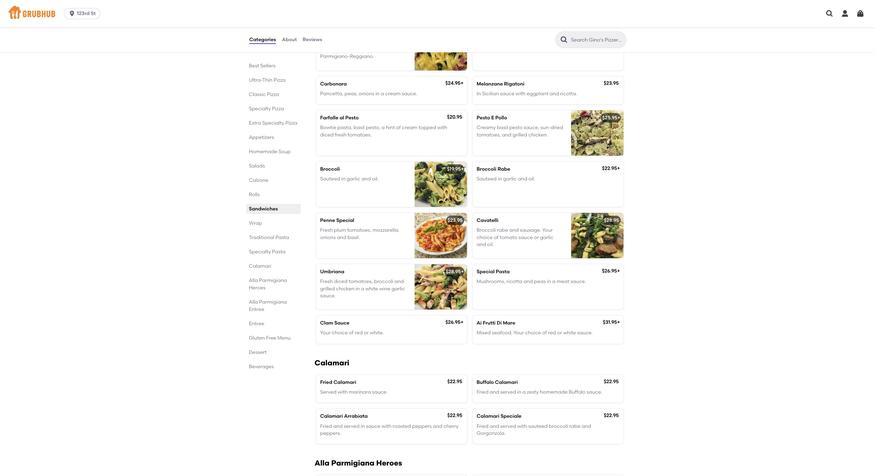 Task type: vqa. For each thing, say whether or not it's contained in the screenshot.


Task type: locate. For each thing, give the bounding box(es) containing it.
$24.95 + up the $20.95
[[446, 80, 464, 86]]

broccoli
[[374, 279, 393, 285], [549, 424, 568, 430]]

specialty pasta
[[249, 249, 286, 255]]

served inside fried and served with sauteed broccoli rabe and gorgonzola.
[[500, 424, 516, 430]]

1 horizontal spatial $26.95
[[602, 268, 617, 274]]

choice right "seafood."
[[525, 330, 541, 336]]

your
[[582, 39, 592, 45], [543, 228, 553, 234], [320, 330, 331, 336], [514, 330, 524, 336]]

garlic inside broccoli rabe and sausage. your choice of tomato sauce or garlic and oil.
[[540, 235, 554, 241]]

0 vertical spatial broccoli
[[374, 279, 393, 285]]

reviews button
[[302, 27, 323, 52]]

1 horizontal spatial $24.95
[[602, 29, 617, 35]]

pasta down traditional pasta
[[272, 249, 286, 255]]

1 vertical spatial parmigiana
[[259, 299, 287, 305]]

0 horizontal spatial sauteed
[[494, 39, 513, 45]]

0 horizontal spatial grilled
[[320, 286, 335, 292]]

your inside broccoli rabe and sausage. your choice of tomato sauce or garlic and oil.
[[543, 228, 553, 234]]

1 vertical spatial pasta
[[272, 249, 286, 255]]

di
[[497, 320, 502, 326]]

1 horizontal spatial basil
[[497, 125, 508, 131]]

umbriana
[[320, 269, 344, 275]]

sauce inside 'fried and served in sauce with roasted peppers and cherry peppers.'
[[366, 424, 380, 430]]

calamari
[[249, 263, 271, 269], [315, 359, 349, 368], [334, 380, 356, 386], [495, 380, 518, 386], [320, 414, 343, 420], [477, 414, 500, 420]]

entree inside the alla parmigiana entree
[[249, 307, 264, 313]]

onions right "pancetta,"
[[359, 91, 374, 97]]

0 horizontal spatial sauteed in garlic and oil.
[[320, 176, 379, 182]]

123rd st button
[[64, 8, 103, 19]]

salads
[[249, 163, 265, 169]]

with inside fried and served with sauteed broccoli rabe and gorgonzola.
[[517, 424, 527, 430]]

white
[[365, 286, 378, 292], [563, 330, 576, 336]]

1 vertical spatial rabe
[[569, 424, 581, 430]]

sauce inside white cream sauce with peas, prosciutto and a touch of parmigiano-reggiano.
[[352, 39, 366, 45]]

with right 'topped'
[[437, 125, 447, 131]]

special up plum
[[336, 218, 354, 224]]

cream inside bowtie pasta, basil pesto, a hint of cream topped with diced fresh tomatoes.
[[402, 125, 418, 131]]

tomatoes, up basil.
[[347, 228, 371, 234]]

0 horizontal spatial special
[[336, 218, 354, 224]]

pasta for special pasta
[[496, 269, 510, 275]]

0 horizontal spatial alla parmigiana heroes
[[249, 278, 287, 291]]

fresh inside fresh plum tomatoes, mozzarella, onions and basil.
[[320, 228, 333, 234]]

1 horizontal spatial $24.95 +
[[602, 29, 620, 35]]

grilled
[[513, 132, 527, 138], [320, 286, 335, 292]]

0 vertical spatial tomatoes,
[[477, 132, 501, 138]]

0 horizontal spatial sauteed
[[320, 176, 340, 182]]

and inside the fresh diced tomatoes, broccoli and grilled chicken in a white wine garlic sauce.
[[395, 279, 404, 285]]

$28.95 for $28.95 +
[[446, 269, 461, 275]]

with inside bowtie pasta, basil pesto, a hint of cream topped with diced fresh tomatoes.
[[437, 125, 447, 131]]

1 horizontal spatial pesto
[[477, 115, 490, 121]]

pesto right al
[[345, 115, 359, 121]]

calamari up fried calamari
[[315, 359, 349, 368]]

1 vertical spatial onions
[[320, 235, 336, 241]]

$24.95 + up 'search gino's pizzeria' search box
[[602, 29, 620, 35]]

fried and served in a zesty homemade buffalo sauce.
[[477, 390, 602, 396]]

farfalle al pesto
[[320, 115, 359, 121]]

0 vertical spatial entree
[[249, 307, 264, 313]]

tomatoes, up chicken
[[349, 279, 373, 285]]

tomato
[[500, 235, 517, 241]]

served
[[320, 390, 337, 396]]

sauce down arrabiata
[[366, 424, 380, 430]]

your right the "sausage."
[[543, 228, 553, 234]]

broccoli down homemade
[[549, 424, 568, 430]]

topped
[[419, 125, 436, 131]]

tomatoes, inside fresh plum tomatoes, mozzarella, onions and basil.
[[347, 228, 371, 234]]

sauteed in garlic and oil.
[[320, 176, 379, 182], [477, 176, 535, 182]]

+
[[617, 29, 620, 35], [461, 30, 464, 35], [461, 80, 464, 86], [618, 115, 621, 121], [617, 166, 620, 172], [461, 166, 464, 172], [617, 268, 620, 274], [461, 269, 464, 275], [461, 320, 464, 326], [617, 320, 620, 326]]

beverages
[[249, 364, 274, 370]]

grilled down umbriana
[[320, 286, 335, 292]]

pasta for specialty pasta
[[272, 249, 286, 255]]

2 entree from the top
[[249, 321, 264, 327]]

umbriana image
[[415, 265, 467, 310]]

fried for fried and served in sauce with roasted peppers and cherry peppers.
[[320, 424, 332, 430]]

a
[[356, 47, 359, 52], [381, 91, 384, 97], [382, 125, 385, 131], [552, 279, 556, 285], [361, 286, 364, 292], [523, 390, 526, 396]]

onions inside fresh plum tomatoes, mozzarella, onions and basil.
[[320, 235, 336, 241]]

tomatoes, inside the fresh diced tomatoes, broccoli and grilled chicken in a white wine garlic sauce.
[[349, 279, 373, 285]]

1 basil from the left
[[354, 125, 365, 131]]

marinara
[[349, 390, 371, 396]]

0 horizontal spatial $26.95 +
[[446, 320, 464, 326]]

$24.95 for lightly sauteed vegetables over fresh pasta. your choice of red or white.
[[602, 29, 617, 35]]

$31.95
[[603, 320, 617, 326]]

cream up prosciutto
[[335, 39, 351, 45]]

0 vertical spatial $23.95
[[604, 80, 619, 86]]

special
[[336, 218, 354, 224], [477, 269, 495, 275]]

$26.95
[[602, 268, 617, 274], [446, 320, 461, 326]]

basil.
[[348, 235, 360, 241]]

1 vertical spatial grilled
[[320, 286, 335, 292]]

served down buffalo calamari
[[500, 390, 516, 396]]

choice inside lightly sauteed vegetables over fresh pasta. your choice of red or white.
[[593, 39, 609, 45]]

fresh down penne on the left top
[[320, 228, 333, 234]]

0 vertical spatial fresh
[[553, 39, 565, 45]]

diced up chicken
[[334, 279, 348, 285]]

2 horizontal spatial red
[[548, 330, 556, 336]]

sauteed down fried and served in a zesty homemade buffalo sauce.
[[528, 424, 548, 430]]

choice inside broccoli rabe and sausage. your choice of tomato sauce or garlic and oil.
[[477, 235, 493, 241]]

0 vertical spatial fresh
[[320, 228, 333, 234]]

fried inside fried and served with sauteed broccoli rabe and gorgonzola.
[[477, 424, 489, 430]]

$26.95 + for your choice of red or white.
[[446, 320, 464, 326]]

cream left 'topped'
[[402, 125, 418, 131]]

and inside creamy basil pesto sauce, sun-dried tomatoes, and grilled chicken.
[[502, 132, 512, 138]]

specialty down traditional
[[249, 249, 271, 255]]

1 horizontal spatial oil.
[[487, 242, 494, 248]]

$31.95 +
[[603, 320, 620, 326]]

1 horizontal spatial fresh
[[553, 39, 565, 45]]

in
[[477, 91, 481, 97]]

about button
[[282, 27, 297, 52]]

2 fresh from the top
[[320, 279, 333, 285]]

calamari up speciale
[[495, 380, 518, 386]]

homemade
[[540, 390, 568, 396]]

1 vertical spatial $26.95 +
[[446, 320, 464, 326]]

specialty down specialty pizza in the left top of the page
[[262, 120, 284, 126]]

a inside the fresh diced tomatoes, broccoli and grilled chicken in a white wine garlic sauce.
[[361, 286, 364, 292]]

$26.95 +
[[602, 268, 620, 274], [446, 320, 464, 326]]

special up mushrooms,
[[477, 269, 495, 275]]

in sicilian sauce with eggplant and ricotta.
[[477, 91, 577, 97]]

broccoli image
[[415, 162, 467, 207]]

fried up gorgonzola.
[[477, 424, 489, 430]]

ultra-thin pizza
[[249, 77, 286, 83]]

$26.95 for your choice of red or white.
[[446, 320, 461, 326]]

oil. for broccoli rabe
[[529, 176, 535, 182]]

1 vertical spatial white.
[[370, 330, 384, 336]]

sauteed inside fried and served with sauteed broccoli rabe and gorgonzola.
[[528, 424, 548, 430]]

heroes
[[249, 285, 266, 291], [376, 459, 402, 468]]

0 horizontal spatial $26.95
[[446, 320, 461, 326]]

pasta up ricotta
[[496, 269, 510, 275]]

1 vertical spatial fresh
[[320, 279, 333, 285]]

1 vertical spatial peas,
[[345, 91, 358, 97]]

fresh inside lightly sauteed vegetables over fresh pasta. your choice of red or white.
[[553, 39, 565, 45]]

1 vertical spatial $28.95
[[446, 269, 461, 275]]

1 horizontal spatial sauteed
[[528, 424, 548, 430]]

fried inside 'fried and served in sauce with roasted peppers and cherry peppers.'
[[320, 424, 332, 430]]

with up the touch
[[368, 39, 377, 45]]

$24.95 up 'search gino's pizzeria' search box
[[602, 29, 617, 35]]

basil inside bowtie pasta, basil pesto, a hint of cream topped with diced fresh tomatoes.
[[354, 125, 365, 131]]

sauce down the "sausage."
[[519, 235, 533, 241]]

$23.95 left the cavatelli
[[448, 218, 463, 224]]

tomatoes, down creamy
[[477, 132, 501, 138]]

$23.95
[[604, 80, 619, 86], [448, 218, 463, 224]]

in
[[376, 91, 380, 97], [341, 176, 346, 182], [498, 176, 502, 182], [547, 279, 551, 285], [356, 286, 360, 292], [517, 390, 522, 396], [361, 424, 365, 430]]

fresh inside bowtie pasta, basil pesto, a hint of cream topped with diced fresh tomatoes.
[[335, 132, 347, 138]]

specialty down classic
[[249, 106, 271, 112]]

0 vertical spatial heroes
[[249, 285, 266, 291]]

0 horizontal spatial $23.95
[[448, 218, 463, 224]]

0 vertical spatial rabe
[[497, 228, 508, 234]]

$24.95 up the $20.95
[[446, 80, 461, 86]]

1 horizontal spatial grilled
[[513, 132, 527, 138]]

basil down pollo
[[497, 125, 508, 131]]

1 horizontal spatial white.
[[492, 47, 506, 52]]

or inside broccoli rabe and sausage. your choice of tomato sauce or garlic and oil.
[[534, 235, 539, 241]]

1 horizontal spatial cream
[[385, 91, 401, 97]]

fried for fried and served with sauteed broccoli rabe and gorgonzola.
[[477, 424, 489, 430]]

$28.95 for $28.95
[[604, 218, 619, 224]]

sauteed down primavera
[[494, 39, 513, 45]]

and
[[346, 47, 355, 52], [550, 91, 559, 97], [502, 132, 512, 138], [361, 176, 371, 182], [518, 176, 527, 182], [509, 228, 519, 234], [337, 235, 346, 241], [477, 242, 486, 248], [395, 279, 404, 285], [524, 279, 533, 285], [490, 390, 499, 396], [333, 424, 343, 430], [433, 424, 442, 430], [490, 424, 499, 430], [582, 424, 591, 430]]

0 vertical spatial sauteed
[[494, 39, 513, 45]]

broccoli inside fried and served with sauteed broccoli rabe and gorgonzola.
[[549, 424, 568, 430]]

oil.
[[372, 176, 379, 182], [529, 176, 535, 182], [487, 242, 494, 248]]

fresh inside the fresh diced tomatoes, broccoli and grilled chicken in a white wine garlic sauce.
[[320, 279, 333, 285]]

broccoli inside broccoli rabe and sausage. your choice of tomato sauce or garlic and oil.
[[477, 228, 496, 234]]

fresh for fresh plum tomatoes, mozzarella, onions and basil.
[[320, 228, 333, 234]]

fried up served
[[320, 380, 332, 386]]

0 horizontal spatial white
[[365, 286, 378, 292]]

choice down the cavatelli
[[477, 235, 493, 241]]

$19.95
[[447, 166, 461, 172]]

0 horizontal spatial diced
[[320, 132, 334, 138]]

parmigiana inside the alla parmigiana entree
[[259, 299, 287, 305]]

1 vertical spatial broccoli
[[549, 424, 568, 430]]

0 vertical spatial $26.95
[[602, 268, 617, 274]]

with left roasted
[[382, 424, 392, 430]]

of
[[610, 39, 615, 45], [375, 47, 380, 52], [396, 125, 401, 131], [494, 235, 499, 241], [349, 330, 354, 336], [542, 330, 547, 336]]

sauteed for broccoli
[[320, 176, 340, 182]]

with down speciale
[[517, 424, 527, 430]]

$24.95 + for lightly sauteed vegetables over fresh pasta. your choice of red or white.
[[602, 29, 620, 35]]

1 vertical spatial alla
[[249, 299, 258, 305]]

fried up "peppers."
[[320, 424, 332, 430]]

0 vertical spatial white
[[365, 286, 378, 292]]

$22.95 for fried and served in a zesty homemade buffalo sauce.
[[604, 379, 619, 385]]

fried calamari
[[320, 380, 356, 386]]

1 sauteed from the left
[[320, 176, 340, 182]]

sauce.
[[402, 91, 418, 97], [571, 279, 586, 285], [320, 293, 336, 299], [577, 330, 593, 336], [372, 390, 388, 396], [587, 390, 602, 396]]

ricotta
[[507, 279, 522, 285]]

grilled down pesto
[[513, 132, 527, 138]]

1 vertical spatial $22.95 +
[[602, 166, 620, 172]]

$28.95
[[604, 218, 619, 224], [446, 269, 461, 275]]

1 vertical spatial $26.95
[[446, 320, 461, 326]]

heroes up the alla parmigiana entree
[[249, 285, 266, 291]]

fried and served in sauce with roasted peppers and cherry peppers.
[[320, 424, 459, 437]]

mixed seafood. your choice of red or white sauce.
[[477, 330, 593, 336]]

and inside white cream sauce with peas, prosciutto and a touch of parmigiano-reggiano.
[[346, 47, 355, 52]]

0 vertical spatial $26.95 +
[[602, 268, 620, 274]]

fresh
[[553, 39, 565, 45], [335, 132, 347, 138]]

2 basil from the left
[[497, 125, 508, 131]]

sauteed in garlic and oil. for broccoli
[[320, 176, 379, 182]]

$19.95 +
[[447, 166, 464, 172]]

in inside the fresh diced tomatoes, broccoli and grilled chicken in a white wine garlic sauce.
[[356, 286, 360, 292]]

a inside white cream sauce with peas, prosciutto and a touch of parmigiano-reggiano.
[[356, 47, 359, 52]]

1 sauteed in garlic and oil. from the left
[[320, 176, 379, 182]]

2 vertical spatial alla
[[315, 459, 330, 468]]

1 entree from the top
[[249, 307, 264, 313]]

rabe
[[497, 228, 508, 234], [569, 424, 581, 430]]

0 horizontal spatial $22.95 +
[[446, 30, 464, 35]]

0 vertical spatial peas,
[[379, 39, 392, 45]]

basil
[[354, 125, 365, 131], [497, 125, 508, 131]]

with inside 'fried and served in sauce with roasted peppers and cherry peppers.'
[[382, 424, 392, 430]]

fresh down umbriana
[[320, 279, 333, 285]]

0 horizontal spatial pesto
[[345, 115, 359, 121]]

0 vertical spatial $24.95 +
[[602, 29, 620, 35]]

1 vertical spatial fresh
[[335, 132, 347, 138]]

wine
[[379, 286, 390, 292]]

categories button
[[249, 27, 276, 52]]

0 horizontal spatial rabe
[[497, 228, 508, 234]]

fresh down the 'pasta,'
[[335, 132, 347, 138]]

fried down buffalo calamari
[[477, 390, 489, 396]]

broccoli inside the fresh diced tomatoes, broccoli and grilled chicken in a white wine garlic sauce.
[[374, 279, 393, 285]]

classic
[[249, 92, 266, 97]]

0 horizontal spatial basil
[[354, 125, 365, 131]]

sun-
[[541, 125, 551, 131]]

2 horizontal spatial svg image
[[841, 9, 849, 18]]

pesto left e
[[477, 115, 490, 121]]

alfredo image
[[415, 25, 467, 70]]

0 horizontal spatial svg image
[[69, 10, 76, 17]]

tomatoes,
[[477, 132, 501, 138], [347, 228, 371, 234], [349, 279, 373, 285]]

your right pasta.
[[582, 39, 592, 45]]

1 horizontal spatial buffalo
[[569, 390, 586, 396]]

1 vertical spatial $24.95
[[446, 80, 461, 86]]

0 vertical spatial grilled
[[513, 132, 527, 138]]

0 vertical spatial parmigiana
[[259, 278, 287, 284]]

calamari down specialty pasta at the bottom of page
[[249, 263, 271, 269]]

$24.95 +
[[602, 29, 620, 35], [446, 80, 464, 86]]

your down clam
[[320, 330, 331, 336]]

sauteed for broccoli rabe
[[477, 176, 497, 182]]

al
[[340, 115, 344, 121]]

0 horizontal spatial cream
[[335, 39, 351, 45]]

parmigiano-
[[320, 54, 350, 60]]

1 vertical spatial sauteed
[[528, 424, 548, 430]]

0 horizontal spatial onions
[[320, 235, 336, 241]]

0 horizontal spatial fresh
[[335, 132, 347, 138]]

fried and served with sauteed broccoli rabe and gorgonzola.
[[477, 424, 591, 437]]

1 horizontal spatial red
[[477, 47, 485, 52]]

served down speciale
[[500, 424, 516, 430]]

$26.95 + for mushrooms, ricotta and peas in a meat sauce.
[[602, 268, 620, 274]]

eggplant
[[527, 91, 549, 97]]

fresh for fresh diced tomatoes, broccoli and grilled chicken in a white wine garlic sauce.
[[320, 279, 333, 285]]

diced down the bowtie
[[320, 132, 334, 138]]

123rd
[[77, 10, 90, 16]]

broccoli for broccoli rabe
[[477, 166, 497, 172]]

0 vertical spatial specialty
[[249, 106, 271, 112]]

broccoli up wine
[[374, 279, 393, 285]]

specialty for pizza
[[249, 106, 271, 112]]

choice right pasta.
[[593, 39, 609, 45]]

2 horizontal spatial cream
[[402, 125, 418, 131]]

heroes down 'fried and served in sauce with roasted peppers and cherry peppers.'
[[376, 459, 402, 468]]

cream
[[335, 39, 351, 45], [385, 91, 401, 97], [402, 125, 418, 131]]

your down mare
[[514, 330, 524, 336]]

grilled inside the fresh diced tomatoes, broccoli and grilled chicken in a white wine garlic sauce.
[[320, 286, 335, 292]]

1 horizontal spatial $22.95 +
[[602, 166, 620, 172]]

0 horizontal spatial heroes
[[249, 285, 266, 291]]

svg image
[[826, 9, 834, 18], [841, 9, 849, 18], [69, 10, 76, 17]]

0 vertical spatial cream
[[335, 39, 351, 45]]

tomatoes, for $28.95
[[349, 279, 373, 285]]

rabe inside fried and served with sauteed broccoli rabe and gorgonzola.
[[569, 424, 581, 430]]

1 horizontal spatial peas,
[[379, 39, 392, 45]]

2 vertical spatial pasta
[[496, 269, 510, 275]]

$23.95 up $25.95 +
[[604, 80, 619, 86]]

2 sauteed from the left
[[477, 176, 497, 182]]

fried for fried and served in a zesty homemade buffalo sauce.
[[477, 390, 489, 396]]

1 horizontal spatial heroes
[[376, 459, 402, 468]]

diced inside the fresh diced tomatoes, broccoli and grilled chicken in a white wine garlic sauce.
[[334, 279, 348, 285]]

1 horizontal spatial sauteed in garlic and oil.
[[477, 176, 535, 182]]

best
[[249, 63, 259, 69]]

pesto,
[[366, 125, 380, 131]]

of inside lightly sauteed vegetables over fresh pasta. your choice of red or white.
[[610, 39, 615, 45]]

fresh right 'over'
[[553, 39, 565, 45]]

served down arrabiata
[[344, 424, 360, 430]]

served for arrabiata
[[344, 424, 360, 430]]

sauteed inside lightly sauteed vegetables over fresh pasta. your choice of red or white.
[[494, 39, 513, 45]]

cream inside white cream sauce with peas, prosciutto and a touch of parmigiano-reggiano.
[[335, 39, 351, 45]]

1 horizontal spatial sauteed
[[477, 176, 497, 182]]

onions down plum
[[320, 235, 336, 241]]

2 sauteed in garlic and oil. from the left
[[477, 176, 535, 182]]

extra
[[249, 120, 261, 126]]

served inside 'fried and served in sauce with roasted peppers and cherry peppers.'
[[344, 424, 360, 430]]

your choice of red or white.
[[320, 330, 384, 336]]

peas
[[534, 279, 546, 285]]

seafood.
[[492, 330, 513, 336]]

2 vertical spatial tomatoes,
[[349, 279, 373, 285]]

1 vertical spatial tomatoes,
[[347, 228, 371, 234]]

$22.95 for served with marinara sauce.
[[447, 379, 462, 385]]

basil up tomatoes.
[[354, 125, 365, 131]]

calamari arrabiata
[[320, 414, 368, 420]]

pasta right traditional
[[276, 235, 289, 241]]

carbonara
[[320, 81, 347, 87]]

cream up hint
[[385, 91, 401, 97]]

0 vertical spatial white.
[[492, 47, 506, 52]]

1 vertical spatial diced
[[334, 279, 348, 285]]

1 vertical spatial entree
[[249, 321, 264, 327]]

sauce up the touch
[[352, 39, 366, 45]]

0 horizontal spatial $24.95
[[446, 80, 461, 86]]

1 fresh from the top
[[320, 228, 333, 234]]

1 pesto from the left
[[345, 115, 359, 121]]

chicken
[[336, 286, 355, 292]]

diced inside bowtie pasta, basil pesto, a hint of cream topped with diced fresh tomatoes.
[[320, 132, 334, 138]]

pizza down thin
[[267, 92, 279, 97]]



Task type: describe. For each thing, give the bounding box(es) containing it.
sauce
[[334, 320, 350, 326]]

rabe inside broccoli rabe and sausage. your choice of tomato sauce or garlic and oil.
[[497, 228, 508, 234]]

peas, inside white cream sauce with peas, prosciutto and a touch of parmigiano-reggiano.
[[379, 39, 392, 45]]

calamari speciale
[[477, 414, 522, 420]]

your inside lightly sauteed vegetables over fresh pasta. your choice of red or white.
[[582, 39, 592, 45]]

plum
[[334, 228, 346, 234]]

about
[[282, 37, 297, 43]]

1 horizontal spatial svg image
[[826, 9, 834, 18]]

broccoli for broccoli rabe and sausage. your choice of tomato sauce or garlic and oil.
[[477, 228, 496, 234]]

categories
[[249, 37, 276, 43]]

speciale
[[501, 414, 522, 420]]

reviews
[[303, 37, 322, 43]]

white. inside lightly sauteed vegetables over fresh pasta. your choice of red or white.
[[492, 47, 506, 52]]

calzone
[[249, 178, 268, 183]]

pizza right thin
[[274, 77, 286, 83]]

$24.95 + for pancetta, peas, onions in a cream sauce.
[[446, 80, 464, 86]]

pesto
[[509, 125, 523, 131]]

fresh plum tomatoes, mozzarella, onions and basil.
[[320, 228, 400, 241]]

specialty pizza
[[249, 106, 284, 112]]

homemade
[[249, 149, 277, 155]]

gluten free menu
[[249, 335, 291, 341]]

with down fried calamari
[[338, 390, 348, 396]]

prosciutto
[[320, 47, 344, 52]]

sauce down melanzane rigatoni
[[500, 91, 515, 97]]

alfredo
[[320, 30, 338, 35]]

creamy
[[477, 125, 496, 131]]

1 vertical spatial heroes
[[376, 459, 402, 468]]

alla parmigiana entree
[[249, 299, 287, 313]]

of inside broccoli rabe and sausage. your choice of tomato sauce or garlic and oil.
[[494, 235, 499, 241]]

gorgonzola.
[[477, 431, 506, 437]]

tomatoes, for $23.95
[[347, 228, 371, 234]]

pesto e pollo image
[[571, 110, 624, 156]]

sandwiches
[[249, 206, 278, 212]]

1 vertical spatial white
[[563, 330, 576, 336]]

frutti
[[483, 320, 496, 326]]

svg image inside the 123rd st button
[[69, 10, 76, 17]]

basil inside creamy basil pesto sauce, sun-dried tomatoes, and grilled chicken.
[[497, 125, 508, 131]]

or inside lightly sauteed vegetables over fresh pasta. your choice of red or white.
[[486, 47, 491, 52]]

$22.95 for fried and served with sauteed broccoli rabe and gorgonzola.
[[604, 413, 619, 419]]

pesto e pollo
[[477, 115, 507, 121]]

mare
[[503, 320, 515, 326]]

free
[[266, 335, 276, 341]]

sauce,
[[524, 125, 539, 131]]

$22.95 for fried and served in sauce with roasted peppers and cherry peppers.
[[447, 413, 462, 419]]

Search Gino's Pizzeria  search field
[[570, 37, 624, 43]]

creamy basil pesto sauce, sun-dried tomatoes, and grilled chicken.
[[477, 125, 563, 138]]

dessert
[[249, 350, 267, 356]]

0 horizontal spatial red
[[355, 330, 363, 336]]

1 horizontal spatial $23.95
[[604, 80, 619, 86]]

white inside the fresh diced tomatoes, broccoli and grilled chicken in a white wine garlic sauce.
[[365, 286, 378, 292]]

peppers.
[[320, 431, 341, 437]]

2 pesto from the left
[[477, 115, 490, 121]]

sauteed in garlic and oil. for broccoli rabe
[[477, 176, 535, 182]]

red inside lightly sauteed vegetables over fresh pasta. your choice of red or white.
[[477, 47, 485, 52]]

soup
[[279, 149, 291, 155]]

with down rigatoni
[[516, 91, 526, 97]]

of inside white cream sauce with peas, prosciutto and a touch of parmigiano-reggiano.
[[375, 47, 380, 52]]

1 vertical spatial special
[[477, 269, 495, 275]]

0 vertical spatial special
[[336, 218, 354, 224]]

search icon image
[[560, 36, 568, 44]]

appetizers
[[249, 135, 274, 140]]

calamari up gorgonzola.
[[477, 414, 500, 420]]

mushrooms, ricotta and peas in a meat sauce.
[[477, 279, 586, 285]]

mixed
[[477, 330, 491, 336]]

$26.95 for mushrooms, ricotta and peas in a meat sauce.
[[602, 268, 617, 274]]

garlic inside the fresh diced tomatoes, broccoli and grilled chicken in a white wine garlic sauce.
[[392, 286, 405, 292]]

ai frutti di mare
[[477, 320, 515, 326]]

special pasta
[[477, 269, 510, 275]]

and inside fresh plum tomatoes, mozzarella, onions and basil.
[[337, 235, 346, 241]]

0 horizontal spatial peas,
[[345, 91, 358, 97]]

pizza up the soup
[[286, 120, 297, 126]]

pancetta,
[[320, 91, 344, 97]]

0 horizontal spatial buffalo
[[477, 380, 494, 386]]

white
[[320, 39, 334, 45]]

0 vertical spatial alla parmigiana heroes
[[249, 278, 287, 291]]

pasta.
[[566, 39, 581, 45]]

svg image
[[856, 9, 865, 18]]

pasta for traditional pasta
[[276, 235, 289, 241]]

rabe
[[498, 166, 510, 172]]

traditional
[[249, 235, 274, 241]]

mushrooms,
[[477, 279, 505, 285]]

roasted
[[393, 424, 411, 430]]

primavera
[[477, 30, 502, 35]]

classic pizza
[[249, 92, 279, 97]]

pancetta, peas, onions in a cream sauce.
[[320, 91, 418, 97]]

clam
[[320, 320, 333, 326]]

in inside 'fried and served in sauce with roasted peppers and cherry peppers.'
[[361, 424, 365, 430]]

oil. inside broccoli rabe and sausage. your choice of tomato sauce or garlic and oil.
[[487, 242, 494, 248]]

calamari up served with marinara sauce.
[[334, 380, 356, 386]]

0 horizontal spatial white.
[[370, 330, 384, 336]]

$24.95 for pancetta, peas, onions in a cream sauce.
[[446, 80, 461, 86]]

tomatoes, inside creamy basil pesto sauce, sun-dried tomatoes, and grilled chicken.
[[477, 132, 501, 138]]

specialty for pasta
[[249, 249, 271, 255]]

cherry
[[444, 424, 459, 430]]

broccoli rabe and sausage. your choice of tomato sauce or garlic and oil.
[[477, 228, 554, 248]]

chicken.
[[529, 132, 548, 138]]

dried
[[551, 125, 563, 131]]

lightly
[[477, 39, 492, 45]]

pollo
[[495, 115, 507, 121]]

served for speciale
[[500, 424, 516, 430]]

traditional pasta
[[249, 235, 289, 241]]

1 vertical spatial specialty
[[262, 120, 284, 126]]

pizza up extra specialty pizza
[[272, 106, 284, 112]]

bowtie pasta, basil pesto, a hint of cream topped with diced fresh tomatoes.
[[320, 125, 447, 138]]

lightly sauteed vegetables over fresh pasta. your choice of red or white.
[[477, 39, 615, 52]]

thin
[[262, 77, 273, 83]]

123rd st
[[77, 10, 96, 16]]

broccoli for broccoli
[[320, 166, 340, 172]]

1 vertical spatial cream
[[385, 91, 401, 97]]

alla inside the alla parmigiana entree
[[249, 299, 258, 305]]

fried for fried calamari
[[320, 380, 332, 386]]

2 vertical spatial parmigiana
[[331, 459, 375, 468]]

of inside bowtie pasta, basil pesto, a hint of cream topped with diced fresh tomatoes.
[[396, 125, 401, 131]]

rigatoni
[[504, 81, 525, 87]]

ricotta.
[[560, 91, 577, 97]]

extra specialty pizza
[[249, 120, 297, 126]]

clam sauce
[[320, 320, 350, 326]]

bowtie
[[320, 125, 336, 131]]

cavatelli
[[477, 218, 499, 224]]

main navigation navigation
[[0, 0, 875, 27]]

served with marinara sauce.
[[320, 390, 388, 396]]

mozzarella,
[[373, 228, 400, 234]]

1 vertical spatial $23.95
[[448, 218, 463, 224]]

broccoli rabe
[[477, 166, 510, 172]]

with inside white cream sauce with peas, prosciutto and a touch of parmigiano-reggiano.
[[368, 39, 377, 45]]

farfalle
[[320, 115, 339, 121]]

heroes inside alla parmigiana heroes
[[249, 285, 266, 291]]

served for calamari
[[500, 390, 516, 396]]

white cream sauce with peas, prosciutto and a touch of parmigiano-reggiano.
[[320, 39, 392, 60]]

fresh diced tomatoes, broccoli and grilled chicken in a white wine garlic sauce.
[[320, 279, 405, 299]]

menu
[[278, 335, 291, 341]]

1 vertical spatial buffalo
[[569, 390, 586, 396]]

touch
[[361, 47, 374, 52]]

a inside bowtie pasta, basil pesto, a hint of cream topped with diced fresh tomatoes.
[[382, 125, 385, 131]]

1 horizontal spatial alla parmigiana heroes
[[315, 459, 402, 468]]

gluten
[[249, 335, 265, 341]]

penne special image
[[415, 213, 467, 259]]

ultra-
[[249, 77, 262, 83]]

cavatelli image
[[571, 213, 624, 259]]

sauce. inside the fresh diced tomatoes, broccoli and grilled chicken in a white wine garlic sauce.
[[320, 293, 336, 299]]

rolls
[[249, 192, 260, 198]]

1 horizontal spatial onions
[[359, 91, 374, 97]]

$25.95 +
[[602, 115, 621, 121]]

$28.95 +
[[446, 269, 464, 275]]

sauce inside broccoli rabe and sausage. your choice of tomato sauce or garlic and oil.
[[519, 235, 533, 241]]

over
[[542, 39, 552, 45]]

penne special
[[320, 218, 354, 224]]

0 vertical spatial alla
[[249, 278, 258, 284]]

parmigiana inside alla parmigiana heroes
[[259, 278, 287, 284]]

calamari up "peppers."
[[320, 414, 343, 420]]

peppers
[[412, 424, 432, 430]]

grilled inside creamy basil pesto sauce, sun-dried tomatoes, and grilled chicken.
[[513, 132, 527, 138]]

choice down sauce
[[332, 330, 348, 336]]

oil. for broccoli
[[372, 176, 379, 182]]



